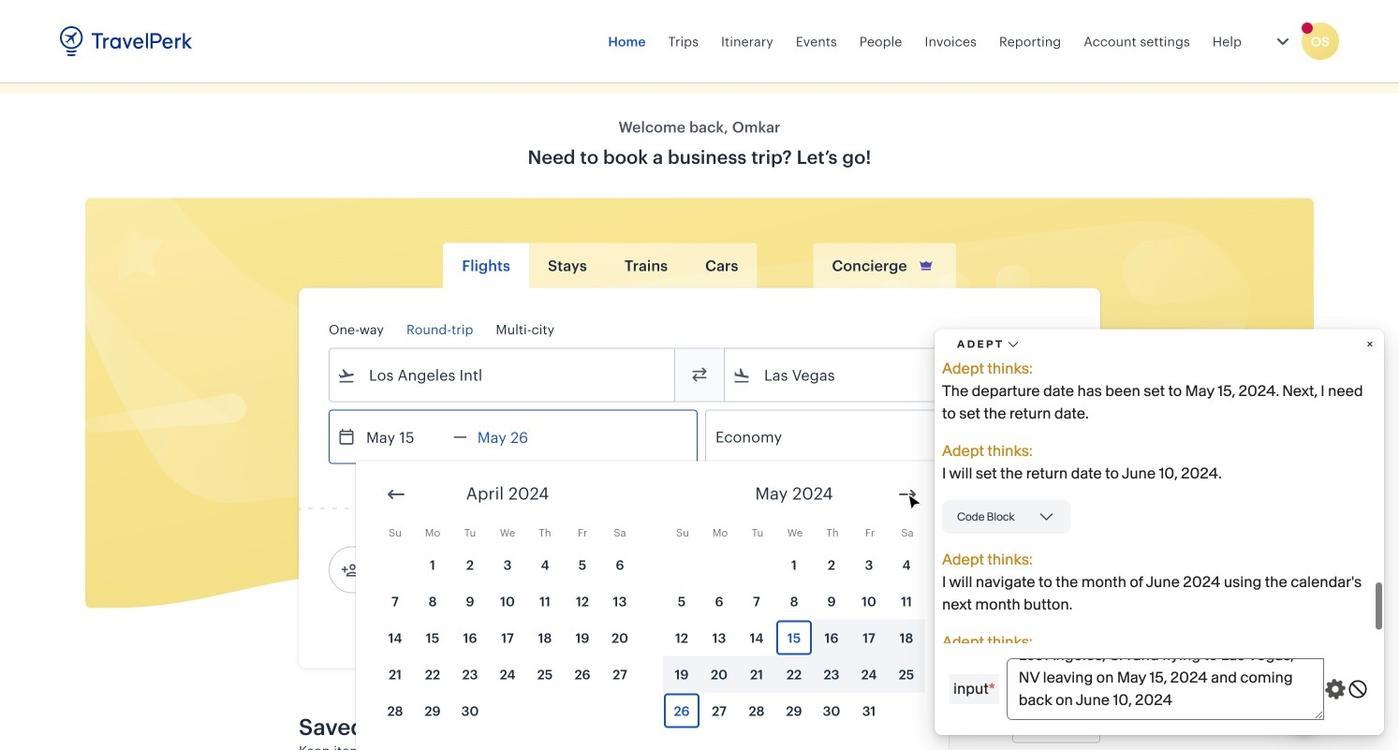 Task type: describe. For each thing, give the bounding box(es) containing it.
Add first traveler search field
[[360, 555, 555, 585]]

Depart text field
[[356, 411, 453, 463]]

move backward to switch to the previous month. image
[[385, 483, 408, 506]]



Task type: locate. For each thing, give the bounding box(es) containing it.
calendar application
[[356, 461, 1400, 750]]

From search field
[[356, 360, 650, 390]]

To search field
[[751, 360, 1045, 390]]

Return text field
[[467, 411, 565, 463]]

move forward to switch to the next month. image
[[897, 483, 919, 506]]



